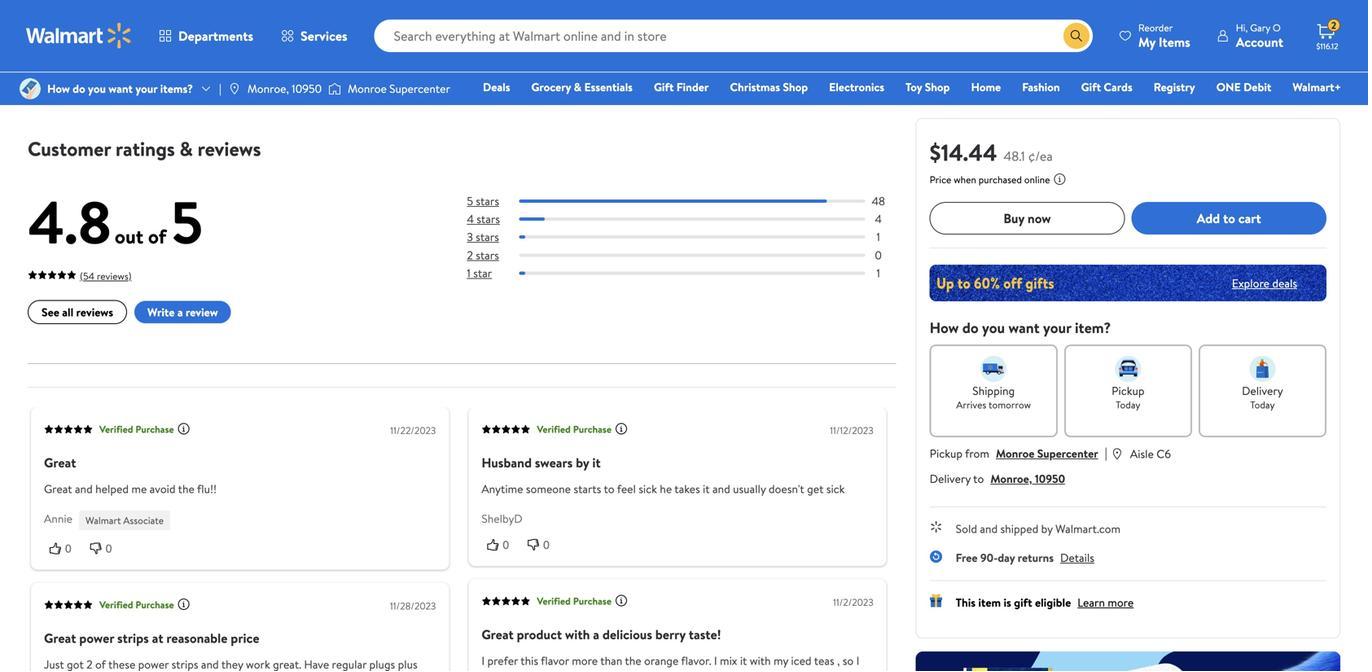 Task type: describe. For each thing, give the bounding box(es) containing it.
super for 45
[[108, 69, 140, 87]]

shipping for emergen-c immune+ triple action immune support powder, betavia (r), 1000mg vitamin c, bvitamins, vitamin d and antioxidants, super orange – 30 count
[[360, 84, 395, 98]]

toy shop
[[906, 79, 950, 95]]

details
[[1061, 550, 1095, 566]]

c for emergen-c immune+ triple action immune support powder, betavia (r), 1000mg vitamin c, bvitamins, vitamin d and antioxidants, super orange – 10 count
[[521, 0, 531, 15]]

purchase for great power strips at reasonable price
[[136, 598, 174, 612]]

walmart image
[[26, 23, 132, 49]]

– for 30
[[406, 69, 413, 87]]

1 horizontal spatial 5
[[467, 193, 473, 209]]

i left 'will'
[[685, 670, 689, 671]]

takes
[[675, 481, 701, 497]]

deals
[[1273, 275, 1298, 291]]

1 vertical spatial by
[[1042, 521, 1053, 537]]

i up refresh
[[482, 653, 485, 669]]

36
[[734, 15, 749, 33]]

immune+ for emergen-c immune+ triple action immune support powder, betavia (r), 1000mg vitamin c, bvitamins, vitamin d and antioxidants, super orange – 30 count
[[316, 0, 370, 15]]

great for great power strips at reasonable price
[[44, 629, 76, 647]]

powder, for emergen-c immune+ triple action immune support powder, betavia (r), 1000mg vitamin c, bvitamins, vitamin d and antioxidants, super orange – 10 count
[[603, 15, 648, 33]]

2 for 2 stars
[[467, 247, 473, 263]]

$14.44
[[930, 136, 998, 168]]

1 horizontal spatial reviews
[[198, 135, 261, 163]]

reviews)
[[97, 269, 132, 283]]

sold and shipped by walmart.com
[[956, 521, 1121, 537]]

2 horizontal spatial shipping
[[716, 64, 751, 78]]

feel
[[617, 481, 636, 497]]

45
[[197, 69, 212, 87]]

orange for 45
[[143, 69, 186, 87]]

how for how do you want your items?
[[47, 81, 70, 97]]

1 vertical spatial 3+
[[117, 84, 128, 98]]

pickup for emergen-c immune+ triple action immune support powder, betavia (r), 1000mg vitamin c, bvitamins, vitamin d and antioxidants, super orange – 10 count
[[469, 84, 497, 98]]

0 horizontal spatial to
[[604, 481, 615, 497]]

90-
[[981, 550, 998, 566]]

betavia for emergen-c immune+ triple action immune support gummies, betavia (r), 1000mg vitamin c, bvitamins, vitamin d and antioxidants, super orange - 45 count
[[31, 33, 72, 51]]

intent image for pickup image
[[1116, 356, 1142, 382]]

of inside 4.8 out of 5
[[148, 223, 166, 250]]

0 down someone
[[544, 539, 550, 552]]

walmart associate
[[86, 514, 164, 528]]

search icon image
[[1071, 29, 1084, 42]]

reorder my items
[[1139, 21, 1191, 51]]

walmart
[[86, 514, 121, 528]]

c6
[[1157, 446, 1172, 462]]

11/28/2023
[[390, 599, 436, 613]]

item
[[979, 595, 1002, 611]]

your for item?
[[1044, 318, 1072, 338]]

vitamin up how do you want your items?
[[94, 51, 138, 69]]

vitamin up grocery
[[529, 51, 572, 69]]

triple for emergen-c immune+ triple action immune support gummies, betavia (r), 1000mg vitamin c, bvitamins, vitamin d and antioxidants, super orange - 45 count
[[155, 0, 186, 15]]

today for delivery
[[1251, 398, 1276, 412]]

delivery down 'from'
[[930, 471, 971, 487]]

your for items?
[[136, 81, 158, 97]]

0 vertical spatial the
[[178, 481, 195, 497]]

c, for 30
[[412, 33, 425, 51]]

free 90-day returns details
[[956, 550, 1095, 566]]

betavia for emergen-c immune+ triple action immune support powder, betavia (r), 1000mg vitamin c, bvitamins, vitamin d and antioxidants, super orange – 30 count
[[248, 33, 290, 51]]

than
[[601, 653, 623, 669]]

d for 30
[[358, 51, 368, 69]]

gift cards
[[1082, 79, 1133, 95]]

taste!
[[689, 626, 722, 644]]

fashion
[[1023, 79, 1061, 95]]

progress bar for 2 stars
[[519, 254, 866, 257]]

now
[[1028, 209, 1052, 227]]

write a review
[[148, 304, 218, 320]]

3
[[467, 229, 473, 245]]

count for emergen-c immune+ triple action immune support gummies, betavia (r), 1000mg vitamin c, bvitamins, vitamin d and antioxidants, super orange - 45 count
[[31, 87, 66, 105]]

i right the so
[[857, 653, 860, 669]]

monroe inside pickup from monroe supercenter |
[[997, 446, 1035, 462]]

verified for great
[[99, 423, 133, 436]]

services button
[[267, 16, 361, 55]]

1 horizontal spatial my
[[774, 653, 789, 669]]

,
[[838, 653, 840, 669]]

progress bar for 3 stars
[[519, 236, 866, 239]]

and inside emergen-c immune+ triple action immune support powder, betavia (r), 1000mg vitamin c, bvitamins, vitamin d and antioxidants, super orange – 10 count
[[588, 51, 608, 69]]

1 vertical spatial &
[[180, 135, 193, 163]]

immune+ for emergen-c immune+ triple action immune support gummies, betavia (r), 1000mg vitamin c, bvitamins, vitamin d and antioxidants, super orange - 45 count
[[99, 0, 153, 15]]

support for 45
[[120, 15, 166, 33]]

1 horizontal spatial &
[[574, 79, 582, 95]]

buy
[[710, 670, 728, 671]]

legal information image
[[1054, 173, 1067, 186]]

1 horizontal spatial it
[[703, 481, 710, 497]]

he
[[660, 481, 672, 497]]

pickup down intent image for pickup
[[1112, 383, 1145, 399]]

i up buy
[[714, 653, 718, 669]]

orange
[[645, 653, 679, 669]]

2 horizontal spatial |
[[1105, 444, 1108, 462]]

swears
[[535, 454, 573, 472]]

reasonable
[[167, 629, 228, 647]]

0 vertical spatial it
[[593, 454, 601, 472]]

verified for great product with a delicious berry taste!
[[537, 594, 571, 608]]

anytime someone starts to feel sick he takes it and usually doesn't get sick
[[482, 481, 845, 497]]

want for items?
[[109, 81, 133, 97]]

want for item?
[[1009, 318, 1040, 338]]

delivery to monroe, 10950
[[930, 471, 1066, 487]]

2-
[[335, 84, 343, 98]]

my
[[1139, 33, 1156, 51]]

verified purchase information image for great
[[177, 422, 190, 435]]

see
[[42, 304, 59, 320]]

items?
[[160, 81, 193, 97]]

1000mg for 45
[[99, 33, 145, 51]]

delivery today
[[1243, 383, 1284, 412]]

0 horizontal spatial 10950
[[292, 81, 322, 97]]

verified purchase for great
[[99, 423, 174, 436]]

pickup for emergen-c immune+ triple action immune support gummies, betavia (r), 1000mg vitamin c, bvitamins, vitamin d and antioxidants, super orange - 45 count
[[34, 84, 62, 98]]

gift
[[1015, 595, 1033, 611]]

count for emergen-c immune+ triple action immune support powder, betavia (r), 1000mg vitamin c, bvitamins, vitamin d and antioxidants, super orange – 30 count
[[248, 87, 283, 105]]

1 horizontal spatial monroe,
[[991, 471, 1033, 487]]

0 horizontal spatial my
[[622, 670, 637, 671]]

and inside emergen-c immune+ triple action immune support gummies, betavia (r), 1000mg vitamin c, bvitamins, vitamin d and antioxidants, super orange - 45 count
[[154, 51, 174, 69]]

action for emergen-c immune+ triple action immune support powder, betavia (r), 1000mg vitamin c, bvitamins, vitamin d and antioxidants, super orange – 10 count
[[466, 15, 503, 33]]

and right sold
[[981, 521, 998, 537]]

the
[[761, 670, 779, 671]]

berry
[[656, 626, 686, 644]]

monroe, 10950 button
[[991, 471, 1066, 487]]

more inside i prefer this flavor more than the orange flavor. i mix it with my iced teas , so i refresh myself while getting my vitamins. i will buy again. the wal-mar
[[572, 653, 598, 669]]

flavor
[[541, 653, 569, 669]]

pickup inside pickup from monroe supercenter |
[[930, 446, 963, 462]]

11/2/2023
[[834, 596, 874, 609]]

cards
[[1104, 79, 1133, 95]]

gummies,
[[169, 15, 225, 33]]

0 vertical spatial 3+ day shipping
[[686, 64, 751, 78]]

christmas shop
[[730, 79, 808, 95]]

learn
[[1078, 595, 1106, 611]]

shipped
[[1001, 521, 1039, 537]]

4.8
[[28, 181, 112, 263]]

Search search field
[[375, 20, 1093, 52]]

action for emergen-c immune+ triple action immune support gummies, betavia (r), 1000mg vitamin c, bvitamins, vitamin d and antioxidants, super orange - 45 count
[[31, 15, 68, 33]]

0 vertical spatial 3+
[[686, 64, 697, 78]]

(54 reviews) link
[[28, 266, 132, 284]]

4 for 4 stars
[[467, 211, 474, 227]]

product group containing emergen-c immune+ triple action immune support powder, betavia (r), 1000mg vitamin c, bvitamins, vitamin d and antioxidants, super orange – 30 count
[[248, 0, 443, 108]]

0 vertical spatial a
[[178, 304, 183, 320]]

write
[[148, 304, 175, 320]]

walmart+ link
[[1286, 78, 1349, 96]]

c, for 10
[[629, 33, 642, 51]]

emergen- for emergen-c immune+ triple action immune support gummies, betavia (r), 1000mg vitamin c, bvitamins, vitamin d and antioxidants, super orange - 45 count
[[31, 0, 87, 15]]

deals
[[483, 79, 510, 95]]

helped
[[95, 481, 129, 497]]

see all reviews
[[42, 304, 113, 320]]

5 stars
[[467, 193, 500, 209]]

wal-
[[782, 670, 804, 671]]

vitamin up -
[[148, 33, 192, 51]]

when
[[954, 173, 977, 187]]

how for how do you want your item?
[[930, 318, 959, 338]]

immune for emergen-c immune+ triple action immune support powder, betavia (r), 1000mg vitamin c, bvitamins, vitamin d and antioxidants, super orange – 30 count
[[289, 15, 334, 33]]

excellent
[[799, 33, 851, 51]]

c for emergen-c immune+ triple action immune support powder, betavia (r), 1000mg vitamin c, bvitamins, vitamin d and antioxidants, super orange – 30 count
[[304, 0, 313, 15]]

grocery & essentials link
[[524, 78, 640, 96]]

0 horizontal spatial supercenter
[[390, 81, 451, 97]]

debit
[[1244, 79, 1272, 95]]

one
[[1217, 79, 1242, 95]]

1 horizontal spatial a
[[593, 626, 600, 644]]

and inside emergen-c immune+ triple action immune support powder, betavia (r), 1000mg vitamin c, bvitamins, vitamin d and antioxidants, super orange – 30 count
[[371, 51, 391, 69]]

Walmart Site-Wide search field
[[375, 20, 1093, 52]]

purchase for great
[[136, 423, 174, 436]]

supercenter inside pickup from monroe supercenter |
[[1038, 446, 1099, 462]]

you for how do you want your item?
[[983, 318, 1006, 338]]

0 horizontal spatial reviews
[[76, 304, 113, 320]]

c, for 45
[[195, 33, 207, 51]]

add
[[1197, 209, 1221, 227]]

add to cart button
[[1132, 202, 1327, 235]]

and left helped
[[75, 481, 93, 497]]

grocery & essentials
[[532, 79, 633, 95]]

gifting made easy image
[[930, 594, 943, 607]]

tablets
[[827, 15, 866, 33]]

1000mg for 10
[[534, 33, 580, 51]]

1 for 3 stars
[[877, 229, 881, 245]]

shop for toy shop
[[925, 79, 950, 95]]

immune inside 2 pack | airborne immune support, 36 effervescent tablets vitamin c 1,000 mg. excellent source of zinc, selenium, and manganese
[[788, 0, 833, 15]]

0 vertical spatial by
[[576, 454, 590, 472]]

product group containing 2 pack | airborne immune support, 36 effervescent tablets vitamin c 1,000 mg. excellent source of zinc, selenium, and manganese
[[683, 0, 877, 108]]

airborne
[[735, 0, 785, 15]]

finder
[[677, 79, 709, 95]]

and inside 2 pack | airborne immune support, 36 effervescent tablets vitamin c 1,000 mg. excellent source of zinc, selenium, and manganese
[[826, 51, 846, 69]]

gift for gift cards
[[1082, 79, 1102, 95]]

product group containing emergen-c immune+ triple action immune support gummies, betavia (r), 1000mg vitamin c, bvitamins, vitamin d and antioxidants, super orange - 45 count
[[31, 0, 225, 108]]

0 vertical spatial monroe
[[348, 81, 387, 97]]

pack
[[693, 0, 726, 15]]

customer
[[28, 135, 111, 163]]

tomorrow
[[989, 398, 1032, 412]]

item?
[[1076, 318, 1112, 338]]

one debit
[[1217, 79, 1272, 95]]

0 vertical spatial monroe,
[[248, 81, 289, 97]]

orange for 30
[[360, 69, 403, 87]]

home link
[[964, 78, 1009, 96]]

essentials
[[585, 79, 633, 95]]

shipping arrives tomorrow
[[957, 383, 1032, 412]]

mg.
[[776, 33, 796, 51]]

pickup for emergen-c immune+ triple action immune support powder, betavia (r), 1000mg vitamin c, bvitamins, vitamin d and antioxidants, super orange – 30 count
[[252, 84, 280, 98]]

0 down walmart
[[106, 542, 112, 555]]

| inside 2 pack | airborne immune support, 36 effervescent tablets vitamin c 1,000 mg. excellent source of zinc, selenium, and manganese
[[729, 0, 731, 15]]

(r), for emergen-c immune+ triple action immune support gummies, betavia (r), 1000mg vitamin c, bvitamins, vitamin d and antioxidants, super orange - 45 count
[[75, 33, 96, 51]]

delivery for emergen-c immune+ triple action immune support gummies, betavia (r), 1000mg vitamin c, bvitamins, vitamin d and antioxidants, super orange - 45 count
[[72, 84, 108, 98]]

vitamin down services
[[311, 51, 355, 69]]

0 down shelbyd
[[503, 539, 509, 552]]

support,
[[683, 15, 731, 33]]

great power strips at reasonable price
[[44, 629, 260, 647]]

again.
[[730, 670, 759, 671]]

so
[[843, 653, 854, 669]]

the inside i prefer this flavor more than the orange flavor. i mix it with my iced teas , so i refresh myself while getting my vitamins. i will buy again. the wal-mar
[[625, 653, 642, 669]]

0 horizontal spatial 5
[[171, 181, 203, 263]]

and left usually
[[713, 481, 731, 497]]

you for how do you want your items?
[[88, 81, 106, 97]]

1000mg for 30
[[316, 33, 362, 51]]

immune for emergen-c immune+ triple action immune support gummies, betavia (r), 1000mg vitamin c, bvitamins, vitamin d and antioxidants, super orange - 45 count
[[71, 15, 117, 33]]

81
[[300, 58, 309, 72]]

(54 reviews)
[[80, 269, 132, 283]]



Task type: vqa. For each thing, say whether or not it's contained in the screenshot.
flu!!
yes



Task type: locate. For each thing, give the bounding box(es) containing it.
1 horizontal spatial super
[[325, 69, 357, 87]]

gift finder link
[[647, 78, 717, 96]]

myself
[[520, 670, 553, 671]]

shop down selenium,
[[783, 79, 808, 95]]

your
[[136, 81, 158, 97], [1044, 318, 1072, 338]]

do down 15
[[73, 81, 85, 97]]

2
[[683, 0, 690, 15], [1332, 18, 1337, 32], [467, 247, 473, 263]]

pickup up customer
[[34, 84, 62, 98]]

– inside emergen-c immune+ triple action immune support powder, betavia (r), 1000mg vitamin c, bvitamins, vitamin d and antioxidants, super orange – 30 count
[[406, 69, 413, 87]]

5
[[171, 181, 203, 263], [467, 193, 473, 209]]

orange inside emergen-c immune+ triple action immune support powder, betavia (r), 1000mg vitamin c, bvitamins, vitamin d and antioxidants, super orange – 30 count
[[360, 69, 403, 87]]

1000mg up how do you want your items?
[[99, 33, 145, 51]]

verified purchase information image up feel
[[615, 422, 628, 435]]

count for emergen-c immune+ triple action immune support powder, betavia (r), 1000mg vitamin c, bvitamins, vitamin d and antioxidants, super orange – 10 count
[[466, 87, 501, 105]]

action inside emergen-c immune+ triple action immune support powder, betavia (r), 1000mg vitamin c, bvitamins, vitamin d and antioxidants, super orange – 30 count
[[248, 15, 286, 33]]

bvitamins, for emergen-c immune+ triple action immune support powder, betavia (r), 1000mg vitamin c, bvitamins, vitamin d and antioxidants, super orange – 30 count
[[248, 51, 308, 69]]

aisle
[[1131, 446, 1154, 462]]

verified purchase up swears
[[537, 423, 612, 436]]

star
[[474, 265, 492, 281]]

super
[[108, 69, 140, 87], [325, 69, 357, 87], [542, 69, 575, 87]]

0 horizontal spatial 2
[[467, 247, 473, 263]]

0 horizontal spatial betavia
[[31, 33, 72, 51]]

1 horizontal spatial 4
[[875, 211, 882, 227]]

immune+ inside emergen-c immune+ triple action immune support gummies, betavia (r), 1000mg vitamin c, bvitamins, vitamin d and antioxidants, super orange - 45 count
[[99, 0, 153, 15]]

(r), inside emergen-c immune+ triple action immune support powder, betavia (r), 1000mg vitamin c, bvitamins, vitamin d and antioxidants, super orange – 30 count
[[293, 33, 313, 51]]

delivery down 51
[[507, 84, 542, 98]]

and up the items?
[[154, 51, 174, 69]]

immune+ inside emergen-c immune+ triple action immune support powder, betavia (r), 1000mg vitamin c, bvitamins, vitamin d and antioxidants, super orange – 30 count
[[316, 0, 370, 15]]

action inside emergen-c immune+ triple action immune support gummies, betavia (r), 1000mg vitamin c, bvitamins, vitamin d and antioxidants, super orange - 45 count
[[31, 15, 68, 33]]

emergen- inside emergen-c immune+ triple action immune support powder, betavia (r), 1000mg vitamin c, bvitamins, vitamin d and antioxidants, super orange – 10 count
[[466, 0, 521, 15]]

1 orange from the left
[[143, 69, 186, 87]]

1000mg inside emergen-c immune+ triple action immune support gummies, betavia (r), 1000mg vitamin c, bvitamins, vitamin d and antioxidants, super orange - 45 count
[[99, 33, 145, 51]]

emergen-c immune+ triple action immune support powder, betavia (r), 1000mg vitamin c, bvitamins, vitamin d and antioxidants, super orange – 30 count
[[248, 0, 431, 105]]

 image
[[328, 81, 342, 97], [228, 82, 241, 95]]

antioxidants, for emergen-c immune+ triple action immune support powder, betavia (r), 1000mg vitamin c, bvitamins, vitamin d and antioxidants, super orange – 30 count
[[248, 69, 322, 87]]

doesn't
[[769, 481, 805, 497]]

stars down 5 stars
[[477, 211, 500, 227]]

1 today from the left
[[1117, 398, 1141, 412]]

electronics link
[[822, 78, 892, 96]]

1 horizontal spatial more
[[1108, 595, 1134, 611]]

bvitamins, up deals link
[[466, 51, 526, 69]]

0 horizontal spatial |
[[219, 81, 222, 97]]

1 vertical spatial monroe
[[997, 446, 1035, 462]]

2 support from the left
[[338, 15, 383, 33]]

0 horizontal spatial do
[[73, 81, 85, 97]]

1 horizontal spatial shop
[[925, 79, 950, 95]]

stars right 3
[[476, 229, 499, 245]]

0 vertical spatial you
[[88, 81, 106, 97]]

2 horizontal spatial super
[[542, 69, 575, 87]]

sold
[[956, 521, 978, 537]]

2 horizontal spatial it
[[741, 653, 747, 669]]

2 progress bar from the top
[[519, 218, 866, 221]]

2 vertical spatial 2
[[467, 247, 473, 263]]

toy
[[906, 79, 923, 95]]

1 vertical spatial monroe,
[[991, 471, 1033, 487]]

c inside emergen-c immune+ triple action immune support powder, betavia (r), 1000mg vitamin c, bvitamins, vitamin d and antioxidants, super orange – 10 count
[[521, 0, 531, 15]]

1 vertical spatial of
[[148, 223, 166, 250]]

1 1000mg from the left
[[99, 33, 145, 51]]

1 product group from the left
[[31, 0, 225, 108]]

verified purchase up "me"
[[99, 423, 174, 436]]

1 horizontal spatial to
[[974, 471, 985, 487]]

10950 down 81
[[292, 81, 322, 97]]

details button
[[1061, 550, 1095, 566]]

1 for 1 star
[[877, 265, 881, 281]]

pickup
[[34, 84, 62, 98], [252, 84, 280, 98], [469, 84, 497, 98], [1112, 383, 1145, 399], [930, 446, 963, 462]]

4 down 48 at the right top of page
[[875, 211, 882, 227]]

1000mg inside emergen-c immune+ triple action immune support powder, betavia (r), 1000mg vitamin c, bvitamins, vitamin d and antioxidants, super orange – 30 count
[[316, 33, 362, 51]]

verified purchase information image for husband swears by it
[[615, 422, 628, 435]]

4
[[467, 211, 474, 227], [875, 211, 882, 227]]

2 for 2 pack | airborne immune support, 36 effervescent tablets vitamin c 1,000 mg. excellent source of zinc, selenium, and manganese
[[683, 0, 690, 15]]

1 horizontal spatial sick
[[827, 481, 845, 497]]

triple inside emergen-c immune+ triple action immune support gummies, betavia (r), 1000mg vitamin c, bvitamins, vitamin d and antioxidants, super orange - 45 count
[[155, 0, 186, 15]]

2 triple from the left
[[373, 0, 403, 15]]

1 powder, from the left
[[386, 15, 431, 33]]

antioxidants, inside emergen-c immune+ triple action immune support gummies, betavia (r), 1000mg vitamin c, bvitamins, vitamin d and antioxidants, super orange - 45 count
[[31, 69, 105, 87]]

0 vertical spatial do
[[73, 81, 85, 97]]

verified purchase up great product with a delicious berry taste!
[[537, 594, 612, 608]]

immune+ inside emergen-c immune+ triple action immune support powder, betavia (r), 1000mg vitamin c, bvitamins, vitamin d and antioxidants, super orange – 10 count
[[534, 0, 587, 15]]

product group containing emergen-c immune+ triple action immune support powder, betavia (r), 1000mg vitamin c, bvitamins, vitamin d and antioxidants, super orange – 10 count
[[466, 0, 660, 108]]

2 d from the left
[[358, 51, 368, 69]]

vitamin
[[148, 33, 192, 51], [365, 33, 409, 51], [583, 33, 626, 51], [683, 33, 726, 51], [94, 51, 138, 69], [311, 51, 355, 69], [529, 51, 572, 69]]

3 emergen- from the left
[[466, 0, 521, 15]]

triple inside emergen-c immune+ triple action immune support powder, betavia (r), 1000mg vitamin c, bvitamins, vitamin d and antioxidants, super orange – 30 count
[[373, 0, 403, 15]]

intent image for delivery image
[[1250, 356, 1276, 382]]

by
[[576, 454, 590, 472], [1042, 521, 1053, 537]]

support for 30
[[338, 15, 383, 33]]

intent image for shipping image
[[981, 356, 1007, 382]]

gift left cards at the top right of page
[[1082, 79, 1102, 95]]

3 d from the left
[[575, 51, 585, 69]]

(r), for emergen-c immune+ triple action immune support powder, betavia (r), 1000mg vitamin c, bvitamins, vitamin d and antioxidants, super orange – 10 count
[[510, 33, 530, 51]]

3 c, from the left
[[629, 33, 642, 51]]

great product with a delicious berry taste!
[[482, 626, 722, 644]]

verified purchase for great power strips at reasonable price
[[99, 598, 174, 612]]

great and helped me avoid the flu!!
[[44, 481, 217, 497]]

0 horizontal spatial of
[[148, 223, 166, 250]]

3 stars
[[467, 229, 499, 245]]

pickup right 30
[[469, 84, 497, 98]]

stars for 4 stars
[[477, 211, 500, 227]]

stars for 5 stars
[[476, 193, 500, 209]]

2 down 3
[[467, 247, 473, 263]]

mix
[[720, 653, 738, 669]]

verified for great power strips at reasonable price
[[99, 598, 133, 612]]

powder, inside emergen-c immune+ triple action immune support powder, betavia (r), 1000mg vitamin c, bvitamins, vitamin d and antioxidants, super orange – 10 count
[[603, 15, 648, 33]]

2 horizontal spatial (r),
[[510, 33, 530, 51]]

support inside emergen-c immune+ triple action immune support powder, betavia (r), 1000mg vitamin c, bvitamins, vitamin d and antioxidants, super orange – 10 count
[[555, 15, 600, 33]]

at
[[152, 629, 163, 647]]

5 up 4 stars on the top
[[467, 193, 473, 209]]

0 horizontal spatial action
[[31, 15, 68, 33]]

you up 'intent image for shipping'
[[983, 318, 1006, 338]]

1 4 from the left
[[467, 211, 474, 227]]

4 product group from the left
[[683, 0, 877, 108]]

support for 10
[[555, 15, 600, 33]]

& right ratings
[[180, 135, 193, 163]]

my up wal-
[[774, 653, 789, 669]]

bvitamins, for emergen-c immune+ triple action immune support gummies, betavia (r), 1000mg vitamin c, bvitamins, vitamin d and antioxidants, super orange - 45 count
[[31, 51, 91, 69]]

verified purchase information image up reasonable
[[177, 598, 190, 611]]

emergen- for emergen-c immune+ triple action immune support powder, betavia (r), 1000mg vitamin c, bvitamins, vitamin d and antioxidants, super orange – 30 count
[[248, 0, 304, 15]]

betavia
[[31, 33, 72, 51], [248, 33, 290, 51], [466, 33, 507, 51]]

2 horizontal spatial count
[[466, 87, 501, 105]]

c up the services 'dropdown button'
[[304, 0, 313, 15]]

count inside emergen-c immune+ triple action immune support powder, betavia (r), 1000mg vitamin c, bvitamins, vitamin d and antioxidants, super orange – 30 count
[[248, 87, 283, 105]]

verified for husband swears by it
[[537, 423, 571, 436]]

to inside button
[[1224, 209, 1236, 227]]

sick right "get"
[[827, 481, 845, 497]]

bvitamins, inside emergen-c immune+ triple action immune support powder, betavia (r), 1000mg vitamin c, bvitamins, vitamin d and antioxidants, super orange – 30 count
[[248, 51, 308, 69]]

sick
[[639, 481, 658, 497], [827, 481, 845, 497]]

0 horizontal spatial you
[[88, 81, 106, 97]]

stars for 3 stars
[[476, 229, 499, 245]]

immune+ up grocery
[[534, 0, 587, 15]]

1 horizontal spatial want
[[1009, 318, 1040, 338]]

1 gift from the left
[[654, 79, 674, 95]]

great for great
[[44, 454, 76, 472]]

1 (r), from the left
[[75, 33, 96, 51]]

super inside emergen-c immune+ triple action immune support gummies, betavia (r), 1000mg vitamin c, bvitamins, vitamin d and antioxidants, super orange - 45 count
[[108, 69, 140, 87]]

explore deals link
[[1226, 269, 1305, 298]]

from
[[966, 446, 990, 462]]

gift cards link
[[1074, 78, 1141, 96]]

0 horizontal spatial it
[[593, 454, 601, 472]]

2 horizontal spatial c,
[[629, 33, 642, 51]]

verified up strips
[[99, 598, 133, 612]]

super right 81
[[325, 69, 357, 87]]

2 left the pack
[[683, 0, 690, 15]]

verified purchase information image
[[177, 422, 190, 435], [615, 422, 628, 435]]

2 gift from the left
[[1082, 79, 1102, 95]]

triple for emergen-c immune+ triple action immune support powder, betavia (r), 1000mg vitamin c, bvitamins, vitamin d and antioxidants, super orange – 10 count
[[590, 0, 621, 15]]

it up again.
[[741, 653, 747, 669]]

hi, gary o account
[[1237, 21, 1284, 51]]

– for 10
[[624, 69, 631, 87]]

a right "write"
[[178, 304, 183, 320]]

1 vertical spatial a
[[593, 626, 600, 644]]

2 inside 2 pack | airborne immune support, 36 effervescent tablets vitamin c 1,000 mg. excellent source of zinc, selenium, and manganese
[[683, 0, 690, 15]]

0 horizontal spatial 1000mg
[[99, 33, 145, 51]]

today inside delivery today
[[1251, 398, 1276, 412]]

christmas
[[730, 79, 781, 95]]

prefer
[[488, 653, 518, 669]]

support inside emergen-c immune+ triple action immune support powder, betavia (r), 1000mg vitamin c, bvitamins, vitamin d and antioxidants, super orange – 30 count
[[338, 15, 383, 33]]

2 sick from the left
[[827, 481, 845, 497]]

great for great product with a delicious berry taste!
[[482, 626, 514, 644]]

0 vertical spatial &
[[574, 79, 582, 95]]

1 horizontal spatial of
[[724, 51, 736, 69]]

emergen- for emergen-c immune+ triple action immune support powder, betavia (r), 1000mg vitamin c, bvitamins, vitamin d and antioxidants, super orange – 10 count
[[466, 0, 521, 15]]

the right than
[[625, 653, 642, 669]]

2 powder, from the left
[[603, 15, 648, 33]]

11/22/2023
[[391, 424, 436, 438]]

you
[[88, 81, 106, 97], [983, 318, 1006, 338]]

with inside i prefer this flavor more than the orange flavor. i mix it with my iced teas , so i refresh myself while getting my vitamins. i will buy again. the wal-mar
[[750, 653, 771, 669]]

2 product group from the left
[[248, 0, 443, 108]]

0 horizontal spatial verified purchase information image
[[177, 598, 190, 611]]

do for how do you want your items?
[[73, 81, 85, 97]]

associate
[[123, 514, 164, 528]]

1 shop from the left
[[783, 79, 808, 95]]

1 antioxidants, from the left
[[31, 69, 105, 87]]

4 for 4
[[875, 211, 882, 227]]

betavia inside emergen-c immune+ triple action immune support gummies, betavia (r), 1000mg vitamin c, bvitamins, vitamin d and antioxidants, super orange - 45 count
[[31, 33, 72, 51]]

c
[[87, 0, 96, 15], [304, 0, 313, 15], [521, 0, 531, 15], [729, 33, 739, 51]]

want left item?
[[1009, 318, 1040, 338]]

 image for monroe, 10950
[[228, 82, 241, 95]]

1 horizontal spatial 10950
[[1036, 471, 1066, 487]]

1 – from the left
[[406, 69, 413, 87]]

3 support from the left
[[555, 15, 600, 33]]

action for emergen-c immune+ triple action immune support powder, betavia (r), 1000mg vitamin c, bvitamins, vitamin d and antioxidants, super orange – 30 count
[[248, 15, 286, 33]]

me
[[132, 481, 147, 497]]

shop for christmas shop
[[783, 79, 808, 95]]

d inside emergen-c immune+ triple action immune support powder, betavia (r), 1000mg vitamin c, bvitamins, vitamin d and antioxidants, super orange – 10 count
[[575, 51, 585, 69]]

2 4 from the left
[[875, 211, 882, 227]]

1 immune+ from the left
[[99, 0, 153, 15]]

how do you want your items?
[[47, 81, 193, 97]]

d up grocery & essentials link
[[575, 51, 585, 69]]

buy now
[[1004, 209, 1052, 227]]

gift right 10
[[654, 79, 674, 95]]

to down 'from'
[[974, 471, 985, 487]]

1 horizontal spatial your
[[1044, 318, 1072, 338]]

0 vertical spatial more
[[1108, 595, 1134, 611]]

0 horizontal spatial d
[[141, 51, 150, 69]]

2 – from the left
[[624, 69, 631, 87]]

2 horizontal spatial action
[[466, 15, 503, 33]]

bvitamins, inside emergen-c immune+ triple action immune support gummies, betavia (r), 1000mg vitamin c, bvitamins, vitamin d and antioxidants, super orange - 45 count
[[31, 51, 91, 69]]

product group
[[31, 0, 225, 108], [248, 0, 443, 108], [466, 0, 660, 108], [683, 0, 877, 108]]

1 vertical spatial |
[[219, 81, 222, 97]]

add to cart
[[1197, 209, 1262, 227]]

1 horizontal spatial d
[[358, 51, 368, 69]]

powder, for emergen-c immune+ triple action immune support powder, betavia (r), 1000mg vitamin c, bvitamins, vitamin d and antioxidants, super orange – 30 count
[[386, 15, 431, 33]]

1 horizontal spatial powder,
[[603, 15, 648, 33]]

do for how do you want your item?
[[963, 318, 979, 338]]

vitamin inside 2 pack | airborne immune support, 36 effervescent tablets vitamin c 1,000 mg. excellent source of zinc, selenium, and manganese
[[683, 33, 726, 51]]

0 vertical spatial your
[[136, 81, 158, 97]]

stars for 2 stars
[[476, 247, 499, 263]]

orange left 10
[[578, 69, 620, 87]]

2 for 2
[[1332, 18, 1337, 32]]

 image for monroe supercenter
[[328, 81, 342, 97]]

emergen- up the services 'dropdown button'
[[248, 0, 304, 15]]

emergen-c immune+ triple action immune support gummies, betavia (r), 1000mg vitamin c, bvitamins, vitamin d and antioxidants, super orange - 45 count
[[31, 0, 225, 105]]

3 progress bar from the top
[[519, 236, 866, 239]]

0 horizontal spatial c,
[[195, 33, 207, 51]]

0 horizontal spatial with
[[565, 626, 590, 644]]

monroe up monroe, 10950 button
[[997, 446, 1035, 462]]

2 betavia from the left
[[248, 33, 290, 51]]

progress bar for 5 stars
[[519, 200, 866, 203]]

c, up 30
[[412, 33, 425, 51]]

1 verified purchase information image from the left
[[177, 422, 190, 435]]

gift for gift finder
[[654, 79, 674, 95]]

3+
[[686, 64, 697, 78], [117, 84, 128, 98]]

3 count from the left
[[466, 87, 501, 105]]

to left feel
[[604, 481, 615, 497]]

3 antioxidants, from the left
[[466, 69, 539, 87]]

-
[[189, 69, 194, 87]]

shipping for emergen-c immune+ triple action immune support gummies, betavia (r), 1000mg vitamin c, bvitamins, vitamin d and antioxidants, super orange - 45 count
[[148, 84, 183, 98]]

2 bvitamins, from the left
[[248, 51, 308, 69]]

1 horizontal spatial 2
[[683, 0, 690, 15]]

$116.12
[[1317, 41, 1339, 52]]

1 betavia from the left
[[31, 33, 72, 51]]

c, inside emergen-c immune+ triple action immune support powder, betavia (r), 1000mg vitamin c, bvitamins, vitamin d and antioxidants, super orange – 30 count
[[412, 33, 425, 51]]

verified purchase information image
[[615, 594, 628, 607], [177, 598, 190, 611]]

super inside emergen-c immune+ triple action immune support powder, betavia (r), 1000mg vitamin c, bvitamins, vitamin d and antioxidants, super orange – 30 count
[[325, 69, 357, 87]]

0 horizontal spatial monroe,
[[248, 81, 289, 97]]

0 vertical spatial 2
[[683, 0, 690, 15]]

2-day shipping
[[335, 84, 395, 98]]

super for 10
[[542, 69, 575, 87]]

1 vertical spatial do
[[963, 318, 979, 338]]

reviews right 'all'
[[76, 304, 113, 320]]

0 vertical spatial with
[[565, 626, 590, 644]]

triple for emergen-c immune+ triple action immune support powder, betavia (r), 1000mg vitamin c, bvitamins, vitamin d and antioxidants, super orange – 30 count
[[373, 0, 403, 15]]

progress bar
[[519, 200, 866, 203], [519, 218, 866, 221], [519, 236, 866, 239], [519, 254, 866, 257], [519, 272, 866, 275]]

2 super from the left
[[325, 69, 357, 87]]

more
[[1108, 595, 1134, 611], [572, 653, 598, 669]]

1 horizontal spatial –
[[624, 69, 631, 87]]

0 horizontal spatial count
[[31, 87, 66, 105]]

48.1
[[1004, 147, 1026, 165]]

vitamin up the essentials
[[583, 33, 626, 51]]

orange for 10
[[578, 69, 620, 87]]

0 vertical spatial my
[[774, 653, 789, 669]]

2 (r), from the left
[[293, 33, 313, 51]]

1000mg inside emergen-c immune+ triple action immune support powder, betavia (r), 1000mg vitamin c, bvitamins, vitamin d and antioxidants, super orange – 10 count
[[534, 33, 580, 51]]

2 today from the left
[[1251, 398, 1276, 412]]

1 progress bar from the top
[[519, 200, 866, 203]]

2 immune+ from the left
[[316, 0, 370, 15]]

c inside 2 pack | airborne immune support, 36 effervescent tablets vitamin c 1,000 mg. excellent source of zinc, selenium, and manganese
[[729, 33, 739, 51]]

–
[[406, 69, 413, 87], [624, 69, 631, 87]]

0 horizontal spatial your
[[136, 81, 158, 97]]

bvitamins, inside emergen-c immune+ triple action immune support powder, betavia (r), 1000mg vitamin c, bvitamins, vitamin d and antioxidants, super orange – 10 count
[[466, 51, 526, 69]]

purchase for great product with a delicious berry taste!
[[573, 594, 612, 608]]

2 antioxidants, from the left
[[248, 69, 322, 87]]

orange left -
[[143, 69, 186, 87]]

emergen- up walmart image
[[31, 0, 87, 15]]

30
[[416, 69, 431, 87]]

of right out
[[148, 223, 166, 250]]

3 betavia from the left
[[466, 33, 507, 51]]

0
[[875, 247, 882, 263], [503, 539, 509, 552], [544, 539, 550, 552], [65, 542, 72, 555], [106, 542, 112, 555]]

1 horizontal spatial by
[[1042, 521, 1053, 537]]

1 support from the left
[[120, 15, 166, 33]]

1 horizontal spatial bvitamins,
[[248, 51, 308, 69]]

1 count from the left
[[31, 87, 66, 105]]

emergen- inside emergen-c immune+ triple action immune support gummies, betavia (r), 1000mg vitamin c, bvitamins, vitamin d and antioxidants, super orange - 45 count
[[31, 0, 87, 15]]

1 emergen- from the left
[[31, 0, 87, 15]]

antioxidants, inside emergen-c immune+ triple action immune support powder, betavia (r), 1000mg vitamin c, bvitamins, vitamin d and antioxidants, super orange – 30 count
[[248, 69, 322, 87]]

purchase
[[136, 423, 174, 436], [573, 423, 612, 436], [573, 594, 612, 608], [136, 598, 174, 612]]

1 vertical spatial you
[[983, 318, 1006, 338]]

verified purchase for great product with a delicious berry taste!
[[537, 594, 612, 608]]

source
[[683, 51, 720, 69]]

(r), up 51
[[510, 33, 530, 51]]

3 orange from the left
[[578, 69, 620, 87]]

immune+ up walmart image
[[99, 0, 153, 15]]

1 horizontal spatial 1000mg
[[316, 33, 362, 51]]

supercenter up monroe, 10950 button
[[1038, 446, 1099, 462]]

3+ day shipping left -
[[117, 84, 183, 98]]

0 horizontal spatial orange
[[143, 69, 186, 87]]

triple inside emergen-c immune+ triple action immune support powder, betavia (r), 1000mg vitamin c, bvitamins, vitamin d and antioxidants, super orange – 10 count
[[590, 0, 621, 15]]

betavia inside emergen-c immune+ triple action immune support powder, betavia (r), 1000mg vitamin c, bvitamins, vitamin d and antioxidants, super orange – 10 count
[[466, 33, 507, 51]]

effervescent
[[752, 15, 824, 33]]

immune for emergen-c immune+ triple action immune support powder, betavia (r), 1000mg vitamin c, bvitamins, vitamin d and antioxidants, super orange – 10 count
[[506, 15, 552, 33]]

by right shipped
[[1042, 521, 1053, 537]]

of inside 2 pack | airborne immune support, 36 effervescent tablets vitamin c 1,000 mg. excellent source of zinc, selenium, and manganese
[[724, 51, 736, 69]]

immune inside emergen-c immune+ triple action immune support powder, betavia (r), 1000mg vitamin c, bvitamins, vitamin d and antioxidants, super orange – 10 count
[[506, 15, 552, 33]]

my down than
[[622, 670, 637, 671]]

5 progress bar from the top
[[519, 272, 866, 275]]

verified up helped
[[99, 423, 133, 436]]

0 down annie
[[65, 542, 72, 555]]

4 progress bar from the top
[[519, 254, 866, 257]]

supercenter left deals
[[390, 81, 451, 97]]

with up the at right bottom
[[750, 653, 771, 669]]

pickup right the 45
[[252, 84, 280, 98]]

1 sick from the left
[[639, 481, 658, 497]]

1 horizontal spatial immune+
[[316, 0, 370, 15]]

selenium,
[[768, 51, 823, 69]]

iced
[[792, 653, 812, 669]]

1 bvitamins, from the left
[[31, 51, 91, 69]]

2 horizontal spatial 2
[[1332, 18, 1337, 32]]

today inside "pickup today"
[[1117, 398, 1141, 412]]

1 horizontal spatial verified purchase information image
[[615, 594, 628, 607]]

2 count from the left
[[248, 87, 283, 105]]

action inside emergen-c immune+ triple action immune support powder, betavia (r), 1000mg vitamin c, bvitamins, vitamin d and antioxidants, super orange – 10 count
[[466, 15, 503, 33]]

c inside emergen-c immune+ triple action immune support gummies, betavia (r), 1000mg vitamin c, bvitamins, vitamin d and antioxidants, super orange - 45 count
[[87, 0, 96, 15]]

1 vertical spatial with
[[750, 653, 771, 669]]

betavia for emergen-c immune+ triple action immune support powder, betavia (r), 1000mg vitamin c, bvitamins, vitamin d and antioxidants, super orange – 10 count
[[466, 33, 507, 51]]

3 immune+ from the left
[[534, 0, 587, 15]]

3 bvitamins, from the left
[[466, 51, 526, 69]]

purchase up great product with a delicious berry taste!
[[573, 594, 612, 608]]

antioxidants, for emergen-c immune+ triple action immune support powder, betavia (r), 1000mg vitamin c, bvitamins, vitamin d and antioxidants, super orange – 10 count
[[466, 69, 539, 87]]

1 vertical spatial 3+ day shipping
[[117, 84, 183, 98]]

1 triple from the left
[[155, 0, 186, 15]]

super right 51
[[542, 69, 575, 87]]

monroe, down pickup from monroe supercenter |
[[991, 471, 1033, 487]]

vitamin up monroe supercenter
[[365, 33, 409, 51]]

2 1000mg from the left
[[316, 33, 362, 51]]

0 horizontal spatial  image
[[228, 82, 241, 95]]

a left delicious
[[593, 626, 600, 644]]

51
[[518, 58, 526, 72]]

count inside emergen-c immune+ triple action immune support gummies, betavia (r), 1000mg vitamin c, bvitamins, vitamin d and antioxidants, super orange - 45 count
[[31, 87, 66, 105]]

d inside emergen-c immune+ triple action immune support powder, betavia (r), 1000mg vitamin c, bvitamins, vitamin d and antioxidants, super orange – 30 count
[[358, 51, 368, 69]]

immune+
[[99, 0, 153, 15], [316, 0, 370, 15], [534, 0, 587, 15]]

stars
[[476, 193, 500, 209], [477, 211, 500, 227], [476, 229, 499, 245], [476, 247, 499, 263]]

shelbyd
[[482, 511, 523, 527]]

1 vertical spatial my
[[622, 670, 637, 671]]

support
[[120, 15, 166, 33], [338, 15, 383, 33], [555, 15, 600, 33]]

2 vertical spatial |
[[1105, 444, 1108, 462]]

c, inside emergen-c immune+ triple action immune support powder, betavia (r), 1000mg vitamin c, bvitamins, vitamin d and antioxidants, super orange – 10 count
[[629, 33, 642, 51]]

purchase up avoid
[[136, 423, 174, 436]]

1 vertical spatial 2
[[1332, 18, 1337, 32]]

antioxidants, inside emergen-c immune+ triple action immune support powder, betavia (r), 1000mg vitamin c, bvitamins, vitamin d and antioxidants, super orange – 10 count
[[466, 69, 539, 87]]

antioxidants, for emergen-c immune+ triple action immune support gummies, betavia (r), 1000mg vitamin c, bvitamins, vitamin d and antioxidants, super orange - 45 count
[[31, 69, 105, 87]]

emergen- inside emergen-c immune+ triple action immune support powder, betavia (r), 1000mg vitamin c, bvitamins, vitamin d and antioxidants, super orange – 30 count
[[248, 0, 304, 15]]

– inside emergen-c immune+ triple action immune support powder, betavia (r), 1000mg vitamin c, bvitamins, vitamin d and antioxidants, super orange – 10 count
[[624, 69, 631, 87]]

1 super from the left
[[108, 69, 140, 87]]

today down intent image for pickup
[[1117, 398, 1141, 412]]

price
[[231, 629, 260, 647]]

immune+ up services
[[316, 0, 370, 15]]

immune+ for emergen-c immune+ triple action immune support powder, betavia (r), 1000mg vitamin c, bvitamins, vitamin d and antioxidants, super orange – 10 count
[[534, 0, 587, 15]]

0 vertical spatial 10950
[[292, 81, 322, 97]]

d for 45
[[141, 51, 150, 69]]

d up 2-day shipping
[[358, 51, 368, 69]]

to for add
[[1224, 209, 1236, 227]]

grocery
[[532, 79, 571, 95]]

c for emergen-c immune+ triple action immune support gummies, betavia (r), 1000mg vitamin c, bvitamins, vitamin d and antioxidants, super orange - 45 count
[[87, 0, 96, 15]]

1 horizontal spatial |
[[729, 0, 731, 15]]

1 d from the left
[[141, 51, 150, 69]]

0 horizontal spatial want
[[109, 81, 133, 97]]

delivery down intent image for delivery
[[1243, 383, 1284, 399]]

immune up 81
[[289, 15, 334, 33]]

2 horizontal spatial 1000mg
[[534, 33, 580, 51]]

deals link
[[476, 78, 518, 96]]

today down intent image for delivery
[[1251, 398, 1276, 412]]

support inside emergen-c immune+ triple action immune support gummies, betavia (r), 1000mg vitamin c, bvitamins, vitamin d and antioxidants, super orange - 45 count
[[120, 15, 166, 33]]

1 horizontal spatial count
[[248, 87, 283, 105]]

want left the items?
[[109, 81, 133, 97]]

0 horizontal spatial 3+ day shipping
[[117, 84, 183, 98]]

3 product group from the left
[[466, 0, 660, 108]]

 image
[[20, 78, 41, 99]]

3 super from the left
[[542, 69, 575, 87]]

delivery down 81
[[289, 84, 325, 98]]

3 (r), from the left
[[510, 33, 530, 51]]

2 action from the left
[[248, 15, 286, 33]]

departments
[[178, 27, 253, 45]]

2 c, from the left
[[412, 33, 425, 51]]

(r), inside emergen-c immune+ triple action immune support gummies, betavia (r), 1000mg vitamin c, bvitamins, vitamin d and antioxidants, super orange - 45 count
[[75, 33, 96, 51]]

1 horizontal spatial monroe
[[997, 446, 1035, 462]]

registry
[[1154, 79, 1196, 95]]

2 horizontal spatial triple
[[590, 0, 621, 15]]

orange inside emergen-c immune+ triple action immune support gummies, betavia (r), 1000mg vitamin c, bvitamins, vitamin d and antioxidants, super orange - 45 count
[[143, 69, 186, 87]]

2 shop from the left
[[925, 79, 950, 95]]

powder, inside emergen-c immune+ triple action immune support powder, betavia (r), 1000mg vitamin c, bvitamins, vitamin d and antioxidants, super orange – 30 count
[[386, 15, 431, 33]]

0 vertical spatial want
[[109, 81, 133, 97]]

vitamins.
[[640, 670, 683, 671]]

3+ left the items?
[[117, 84, 128, 98]]

purchase for husband swears by it
[[573, 423, 612, 436]]

count inside emergen-c immune+ triple action immune support powder, betavia (r), 1000mg vitamin c, bvitamins, vitamin d and antioxidants, super orange – 10 count
[[466, 87, 501, 105]]

verified purchase information image for delicious
[[615, 594, 628, 607]]

and
[[154, 51, 174, 69], [371, 51, 391, 69], [588, 51, 608, 69], [826, 51, 846, 69], [75, 481, 93, 497], [713, 481, 731, 497], [981, 521, 998, 537]]

0 horizontal spatial triple
[[155, 0, 186, 15]]

2 stars
[[467, 247, 499, 263]]

1 horizontal spatial antioxidants,
[[248, 69, 322, 87]]

3+ up "finder"
[[686, 64, 697, 78]]

getting
[[584, 670, 620, 671]]

purchase up at
[[136, 598, 174, 612]]

c inside emergen-c immune+ triple action immune support powder, betavia (r), 1000mg vitamin c, bvitamins, vitamin d and antioxidants, super orange – 30 count
[[304, 0, 313, 15]]

c up 51
[[521, 0, 531, 15]]

1 c, from the left
[[195, 33, 207, 51]]

1 vertical spatial more
[[572, 653, 598, 669]]

0 down 48 at the right top of page
[[875, 247, 882, 263]]

delivery for emergen-c immune+ triple action immune support powder, betavia (r), 1000mg vitamin c, bvitamins, vitamin d and antioxidants, super orange – 30 count
[[289, 84, 325, 98]]

immune inside emergen-c immune+ triple action immune support powder, betavia (r), 1000mg vitamin c, bvitamins, vitamin d and antioxidants, super orange – 30 count
[[289, 15, 334, 33]]

delivery down 15
[[72, 84, 108, 98]]

3 triple from the left
[[590, 0, 621, 15]]

| left aisle
[[1105, 444, 1108, 462]]

bvitamins, up monroe, 10950
[[248, 51, 308, 69]]

monroe right 2- on the left top of the page
[[348, 81, 387, 97]]

betavia inside emergen-c immune+ triple action immune support powder, betavia (r), 1000mg vitamin c, bvitamins, vitamin d and antioxidants, super orange – 30 count
[[248, 33, 290, 51]]

¢/ea
[[1029, 147, 1053, 165]]

c, inside emergen-c immune+ triple action immune support gummies, betavia (r), 1000mg vitamin c, bvitamins, vitamin d and antioxidants, super orange - 45 count
[[195, 33, 207, 51]]

shop
[[783, 79, 808, 95], [925, 79, 950, 95]]

progress bar for 4 stars
[[519, 218, 866, 221]]

d inside emergen-c immune+ triple action immune support gummies, betavia (r), 1000mg vitamin c, bvitamins, vitamin d and antioxidants, super orange - 45 count
[[141, 51, 150, 69]]

you down 15
[[88, 81, 106, 97]]

2 orange from the left
[[360, 69, 403, 87]]

price when purchased online
[[930, 173, 1051, 187]]

1 horizontal spatial betavia
[[248, 33, 290, 51]]

a
[[178, 304, 183, 320], [593, 626, 600, 644]]

1 horizontal spatial the
[[625, 653, 642, 669]]

 image right monroe, 10950
[[328, 81, 342, 97]]

| left 36 in the top of the page
[[729, 0, 731, 15]]

support up grocery & essentials link
[[555, 15, 600, 33]]

immune inside emergen-c immune+ triple action immune support gummies, betavia (r), 1000mg vitamin c, bvitamins, vitamin d and antioxidants, super orange - 45 count
[[71, 15, 117, 33]]

1000mg up grocery
[[534, 33, 580, 51]]

arrives
[[957, 398, 987, 412]]

orange inside emergen-c immune+ triple action immune support powder, betavia (r), 1000mg vitamin c, bvitamins, vitamin d and antioxidants, super orange – 10 count
[[578, 69, 620, 87]]

starts
[[574, 481, 602, 497]]

more right learn
[[1108, 595, 1134, 611]]

3 action from the left
[[466, 15, 503, 33]]

1 vertical spatial 10950
[[1036, 471, 1066, 487]]

0 horizontal spatial support
[[120, 15, 166, 33]]

shipping right 2- on the left top of the page
[[360, 84, 395, 98]]

purchase up starts
[[573, 423, 612, 436]]

out
[[115, 223, 143, 250]]

and up monroe supercenter
[[371, 51, 391, 69]]

anytime
[[482, 481, 524, 497]]

bvitamins, for emergen-c immune+ triple action immune support powder, betavia (r), 1000mg vitamin c, bvitamins, vitamin d and antioxidants, super orange – 10 count
[[466, 51, 526, 69]]

up to sixty percent off deals. shop now. image
[[930, 265, 1327, 301]]

bvitamins,
[[31, 51, 91, 69], [248, 51, 308, 69], [466, 51, 526, 69]]

monroe, right the 45
[[248, 81, 289, 97]]

immune up 15
[[71, 15, 117, 33]]

power
[[79, 629, 114, 647]]

progress bar for 1 star
[[519, 272, 866, 275]]

3 1000mg from the left
[[534, 33, 580, 51]]

stars down the 3 stars
[[476, 247, 499, 263]]

0 horizontal spatial sick
[[639, 481, 658, 497]]

powder, up 30
[[386, 15, 431, 33]]

verified purchase for husband swears by it
[[537, 423, 612, 436]]

today
[[1117, 398, 1141, 412], [1251, 398, 1276, 412]]

to for delivery
[[974, 471, 985, 487]]

shipping
[[973, 383, 1015, 399]]

delivery for emergen-c immune+ triple action immune support powder, betavia (r), 1000mg vitamin c, bvitamins, vitamin d and antioxidants, super orange – 10 count
[[507, 84, 542, 98]]

c,
[[195, 33, 207, 51], [412, 33, 425, 51], [629, 33, 642, 51]]

ratings
[[116, 135, 175, 163]]

1 action from the left
[[31, 15, 68, 33]]

super inside emergen-c immune+ triple action immune support powder, betavia (r), 1000mg vitamin c, bvitamins, vitamin d and antioxidants, super orange – 10 count
[[542, 69, 575, 87]]

2 horizontal spatial support
[[555, 15, 600, 33]]

2 emergen- from the left
[[248, 0, 304, 15]]

(r), for emergen-c immune+ triple action immune support powder, betavia (r), 1000mg vitamin c, bvitamins, vitamin d and antioxidants, super orange – 30 count
[[293, 33, 313, 51]]

super for 30
[[325, 69, 357, 87]]

today for pickup
[[1117, 398, 1141, 412]]

more up getting
[[572, 653, 598, 669]]

o
[[1273, 21, 1282, 35]]

0 horizontal spatial more
[[572, 653, 598, 669]]

0 horizontal spatial 4
[[467, 211, 474, 227]]

(r), inside emergen-c immune+ triple action immune support powder, betavia (r), 1000mg vitamin c, bvitamins, vitamin d and antioxidants, super orange – 10 count
[[510, 33, 530, 51]]

shipping left -
[[148, 84, 183, 98]]

1 vertical spatial it
[[703, 481, 710, 497]]

0 horizontal spatial gift
[[654, 79, 674, 95]]

it inside i prefer this flavor more than the orange flavor. i mix it with my iced teas , so i refresh myself while getting my vitamins. i will buy again. the wal-mar
[[741, 653, 747, 669]]

count up customer
[[31, 87, 66, 105]]

to
[[1224, 209, 1236, 227], [974, 471, 985, 487], [604, 481, 615, 497]]

2 verified purchase information image from the left
[[615, 422, 628, 435]]

d for 10
[[575, 51, 585, 69]]

2 horizontal spatial bvitamins,
[[466, 51, 526, 69]]

action
[[31, 15, 68, 33], [248, 15, 286, 33], [466, 15, 503, 33]]

review
[[186, 304, 218, 320]]

your left item?
[[1044, 318, 1072, 338]]

10950
[[292, 81, 322, 97], [1036, 471, 1066, 487]]

monroe,
[[248, 81, 289, 97], [991, 471, 1033, 487]]



